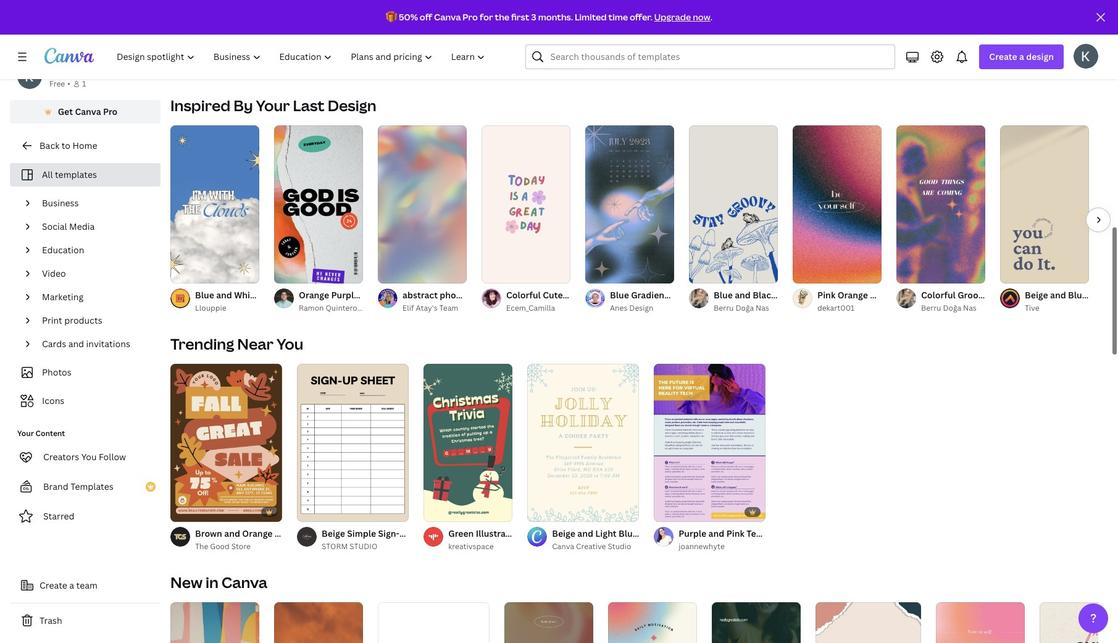Task type: locate. For each thing, give the bounding box(es) containing it.
canva creative studio link for orange
[[491, 64, 748, 76]]

marketing link
[[37, 285, 153, 309]]

kendall parks image
[[1074, 44, 1099, 69]]

0 horizontal spatial orange
[[242, 528, 273, 539]]

2 horizontal spatial presentation
[[1025, 51, 1080, 62]]

1 horizontal spatial trendy
[[909, 51, 938, 62]]

0 horizontal spatial a
[[69, 579, 74, 591]]

0 horizontal spatial berru doğa nas link
[[714, 302, 778, 314]]

black inside black pastel purple pastel orange trendy cosmic gradients creative presentation canva creative studio
[[491, 51, 514, 62]]

None search field
[[526, 44, 896, 69]]

0 vertical spatial a
[[1020, 51, 1025, 62]]

and up joannewhyte "link"
[[709, 528, 725, 539]]

your right by
[[256, 95, 290, 116]]

education
[[42, 244, 84, 256]]

tive
[[1025, 303, 1040, 313]]

a for team
[[69, 579, 74, 591]]

0 horizontal spatial pink
[[727, 528, 745, 539]]

canva creative studio
[[552, 541, 632, 552]]

beige simple sign-up sheet storm studio
[[322, 528, 438, 552]]

0 horizontal spatial studio
[[547, 64, 570, 75]]

1 horizontal spatial pro
[[463, 11, 478, 23]]

people need to chill pink and black poster image
[[1040, 602, 1119, 643]]

a left design
[[1020, 51, 1025, 62]]

brown and orange fall sale flyer link
[[195, 527, 333, 540]]

pastel down 'limited'
[[574, 51, 600, 62]]

you
[[277, 334, 304, 354], [81, 451, 97, 463]]

ramon
[[299, 303, 324, 313]]

1 doğa from the left
[[736, 303, 754, 313]]

2 berru doğa nas from the left
[[922, 303, 977, 313]]

trending near you
[[170, 334, 304, 354]]

1 vertical spatial create
[[40, 579, 67, 591]]

near
[[237, 334, 274, 354]]

joannewhyte link
[[679, 540, 766, 553]]

flyer right the technology
[[797, 528, 819, 539]]

kreativspace
[[449, 541, 494, 552]]

design right the anes
[[630, 303, 654, 313]]

beige and light blue christmas party poster image
[[528, 364, 640, 522]]

2 presentation from the left
[[779, 51, 833, 62]]

care
[[1101, 64, 1117, 75]]

templates
[[71, 481, 114, 492]]

by
[[234, 95, 253, 116]]

for
[[480, 11, 493, 23]]

purple up joannewhyte
[[679, 528, 707, 539]]

berru
[[714, 303, 734, 313], [922, 303, 942, 313]]

pro up the back to home link
[[103, 106, 118, 117]]

pink right green
[[889, 51, 907, 62]]

1 vertical spatial a
[[69, 579, 74, 591]]

0 horizontal spatial doğa
[[736, 303, 754, 313]]

pro left for
[[463, 11, 478, 23]]

trendy left cosmic
[[634, 51, 663, 62]]

starred
[[43, 510, 74, 522]]

0 horizontal spatial pastel
[[516, 51, 542, 62]]

black
[[491, 51, 514, 62], [787, 51, 810, 62]]

berru doğa nas link for blue and black psychedelic mushrooms phone wallpaper "image"
[[714, 302, 778, 314]]

2 horizontal spatial studio
[[843, 64, 866, 75]]

create for create a team
[[40, 579, 67, 591]]

tive link
[[1025, 302, 1090, 314]]

black neon green neon pink trendy illustrative creative presentation link
[[787, 50, 1080, 64]]

simple
[[347, 528, 376, 539]]

business
[[42, 197, 79, 209]]

pink orange blue gradient motivational quote retro phone wallpaper image
[[793, 125, 882, 284]]

phone
[[440, 289, 467, 301]]

1 horizontal spatial design
[[630, 303, 654, 313]]

1 horizontal spatial you
[[277, 334, 304, 354]]

top level navigation element
[[109, 44, 496, 69]]

trendy for orange
[[634, 51, 663, 62]]

pastel down 3
[[516, 51, 542, 62]]

•
[[67, 78, 70, 89]]

studio
[[350, 541, 378, 552]]

and inside purple and pink technology flyer joannewhyte
[[709, 528, 725, 539]]

designs
[[388, 303, 416, 313]]

print products
[[42, 314, 102, 326]]

beige simple sign-up sheet image
[[297, 364, 409, 522]]

neon left green
[[812, 51, 835, 62]]

1 horizontal spatial flyer
[[797, 528, 819, 539]]

anes design
[[610, 303, 654, 313]]

orange
[[602, 51, 632, 62], [242, 528, 273, 539]]

create inside dropdown button
[[990, 51, 1018, 62]]

neon
[[812, 51, 835, 62], [864, 51, 887, 62]]

1 berru doğa nas from the left
[[714, 303, 770, 313]]

llouppie link
[[195, 302, 259, 314]]

to
[[62, 140, 70, 151]]

ramon quintero | wknd designs link
[[299, 302, 416, 314]]

nas for blue and black psychedelic mushrooms phone wallpaper "image"
[[756, 303, 770, 313]]

orange motivational quote instagram story image
[[274, 602, 363, 643]]

icons
[[42, 395, 64, 406]]

atay's
[[416, 303, 438, 313]]

0 horizontal spatial black
[[491, 51, 514, 62]]

purple inside purple and pink technology flyer joannewhyte
[[679, 528, 707, 539]]

brown and orange fall sale flyer image
[[170, 364, 282, 522]]

1 berru doğa nas link from the left
[[714, 302, 778, 314]]

and up the good store "link"
[[224, 528, 240, 539]]

1 black from the left
[[491, 51, 514, 62]]

store
[[231, 541, 251, 552]]

0 horizontal spatial berru
[[714, 303, 734, 313]]

free •
[[49, 78, 70, 89]]

berru for "colorful groovy aura motivational phone wallpaper" image
[[922, 303, 942, 313]]

1 horizontal spatial your
[[256, 95, 290, 116]]

0 horizontal spatial create
[[40, 579, 67, 591]]

your content
[[17, 428, 65, 439]]

a for design
[[1020, 51, 1025, 62]]

black down the
[[491, 51, 514, 62]]

invitations
[[86, 338, 130, 350]]

|
[[359, 303, 361, 313]]

home
[[73, 140, 97, 151]]

now
[[693, 11, 711, 23]]

1 horizontal spatial neon
[[864, 51, 887, 62]]

black pastel purple pastel orange trendy cosmic gradients creative presentation link
[[491, 50, 833, 64]]

0 horizontal spatial pro
[[103, 106, 118, 117]]

0 horizontal spatial purple
[[544, 51, 572, 62]]

orange down time in the right top of the page
[[602, 51, 632, 62]]

new in canva
[[170, 572, 268, 592]]

studio
[[547, 64, 570, 75], [843, 64, 866, 75], [608, 541, 632, 552]]

print
[[42, 314, 62, 326]]

1 horizontal spatial presentation
[[779, 51, 833, 62]]

trendy left illustrative at the right top of the page
[[909, 51, 938, 62]]

1 horizontal spatial doğa
[[943, 303, 962, 313]]

pink up joannewhyte "link"
[[727, 528, 745, 539]]

all templates
[[42, 169, 97, 180]]

3 presentation from the left
[[1025, 51, 1080, 62]]

presentation inside black pastel purple pastel orange trendy cosmic gradients creative presentation canva creative studio
[[779, 51, 833, 62]]

create for create a design
[[990, 51, 1018, 62]]

illustrative
[[940, 51, 986, 62]]

elif atay's team link
[[403, 302, 467, 314]]

50%
[[399, 11, 418, 23]]

0 vertical spatial your
[[256, 95, 290, 116]]

take care link
[[1083, 64, 1119, 76]]

follow
[[99, 451, 126, 463]]

blue and white y2k inspired simple modern sky and clouds phone wallpaper image
[[170, 125, 259, 284]]

trendy inside black neon green neon pink trendy illustrative creative presentation canva creative studio
[[909, 51, 938, 62]]

0 horizontal spatial flyer
[[312, 528, 333, 539]]

flyer
[[312, 528, 333, 539], [797, 528, 819, 539]]

1 horizontal spatial nas
[[964, 303, 977, 313]]

nas
[[756, 303, 770, 313], [964, 303, 977, 313]]

1 horizontal spatial create
[[990, 51, 1018, 62]]

pro inside 'get canva pro' button
[[103, 106, 118, 117]]

0 vertical spatial purple
[[544, 51, 572, 62]]

0 horizontal spatial your
[[17, 428, 34, 439]]

0 vertical spatial pink
[[889, 51, 907, 62]]

a inside create a design dropdown button
[[1020, 51, 1025, 62]]

trash
[[40, 615, 62, 626]]

1 horizontal spatial purple
[[679, 528, 707, 539]]

1 horizontal spatial berru
[[922, 303, 942, 313]]

education link
[[37, 238, 153, 262]]

the
[[495, 11, 510, 23]]

0 horizontal spatial and
[[68, 338, 84, 350]]

1 horizontal spatial orange
[[602, 51, 632, 62]]

0 vertical spatial pro
[[463, 11, 478, 23]]

a left team
[[69, 579, 74, 591]]

create inside button
[[40, 579, 67, 591]]

trendy inside black pastel purple pastel orange trendy cosmic gradients creative presentation canva creative studio
[[634, 51, 663, 62]]

3
[[531, 11, 537, 23]]

2 berru doğa nas link from the left
[[922, 302, 986, 314]]

create left design
[[990, 51, 1018, 62]]

2 berru from the left
[[922, 303, 942, 313]]

0 horizontal spatial berru doğa nas
[[714, 303, 770, 313]]

berru doğa nas for "colorful groovy aura motivational phone wallpaper" image
[[922, 303, 977, 313]]

purple down months.
[[544, 51, 572, 62]]

creators
[[43, 451, 79, 463]]

0 vertical spatial create
[[990, 51, 1018, 62]]

you right near
[[277, 334, 304, 354]]

storm
[[322, 541, 348, 552]]

1 berru from the left
[[714, 303, 734, 313]]

1 vertical spatial pink
[[727, 528, 745, 539]]

2 horizontal spatial and
[[709, 528, 725, 539]]

0 vertical spatial design
[[328, 95, 377, 116]]

creators you follow link
[[10, 445, 161, 469]]

1 vertical spatial your
[[17, 428, 34, 439]]

limited
[[575, 11, 607, 23]]

1 vertical spatial pro
[[103, 106, 118, 117]]

1 horizontal spatial berru doğa nas
[[922, 303, 977, 313]]

joannewhyte
[[679, 541, 725, 552]]

black inside black neon green neon pink trendy illustrative creative presentation canva creative studio
[[787, 51, 810, 62]]

your left content
[[17, 428, 34, 439]]

a inside create a team button
[[69, 579, 74, 591]]

1 flyer from the left
[[312, 528, 333, 539]]

2 nas from the left
[[964, 303, 977, 313]]

0 horizontal spatial trendy
[[634, 51, 663, 62]]

1 vertical spatial orange
[[242, 528, 273, 539]]

design
[[328, 95, 377, 116], [630, 303, 654, 313]]

doğa
[[736, 303, 754, 313], [943, 303, 962, 313]]

black left green
[[787, 51, 810, 62]]

1 horizontal spatial black
[[787, 51, 810, 62]]

doğa for blue and black psychedelic mushrooms phone wallpaper "image"
[[736, 303, 754, 313]]

1 horizontal spatial pastel
[[574, 51, 600, 62]]

colorful groovy aura motivational phone wallpaper image
[[897, 125, 986, 284]]

0 vertical spatial orange
[[602, 51, 632, 62]]

1 horizontal spatial studio
[[608, 541, 632, 552]]

2 flyer from the left
[[797, 528, 819, 539]]

ecem_camilla link
[[507, 302, 571, 314]]

canva creative studio link for pink
[[787, 64, 1043, 76]]

orange up store
[[242, 528, 273, 539]]

1 horizontal spatial a
[[1020, 51, 1025, 62]]

you left follow
[[81, 451, 97, 463]]

doğa for "colorful groovy aura motivational phone wallpaper" image
[[943, 303, 962, 313]]

berru doğa nas for blue and black psychedelic mushrooms phone wallpaper "image"
[[714, 303, 770, 313]]

0 horizontal spatial you
[[81, 451, 97, 463]]

2 black from the left
[[787, 51, 810, 62]]

berru doğa nas link for "colorful groovy aura motivational phone wallpaper" image
[[922, 302, 986, 314]]

1 horizontal spatial and
[[224, 528, 240, 539]]

1 horizontal spatial pink
[[889, 51, 907, 62]]

blue gradient july calendar trending phone wallpaper image
[[586, 125, 675, 284]]

1 trendy from the left
[[634, 51, 663, 62]]

0 horizontal spatial nas
[[756, 303, 770, 313]]

1 nas from the left
[[756, 303, 770, 313]]

flyer up 'storm'
[[312, 528, 333, 539]]

0 horizontal spatial presentation
[[275, 51, 329, 62]]

neon right green
[[864, 51, 887, 62]]

social
[[42, 221, 67, 232]]

a
[[1020, 51, 1025, 62], [69, 579, 74, 591]]

presentation inside black neon green neon pink trendy illustrative creative presentation canva creative studio
[[1025, 51, 1080, 62]]

products
[[64, 314, 102, 326]]

cards and invitations
[[42, 338, 130, 350]]

anes design link
[[610, 302, 675, 314]]

colourfu
[[1083, 51, 1119, 62]]

and right cards
[[68, 338, 84, 350]]

design right last
[[328, 95, 377, 116]]

llouppie
[[195, 303, 226, 313]]

0 horizontal spatial neon
[[812, 51, 835, 62]]

canva inside button
[[75, 106, 101, 117]]

gradients
[[698, 51, 740, 62]]

and inside brown and orange fall sale flyer the good store
[[224, 528, 240, 539]]

0 horizontal spatial design
[[328, 95, 377, 116]]

up
[[400, 528, 412, 539]]

1 vertical spatial purple
[[679, 528, 707, 539]]

1 horizontal spatial berru doğa nas link
[[922, 302, 986, 314]]

green watercolor simple quote poster image
[[378, 602, 490, 643]]

create left team
[[40, 579, 67, 591]]

2 doğa from the left
[[943, 303, 962, 313]]

2 trendy from the left
[[909, 51, 938, 62]]



Task type: vqa. For each thing, say whether or not it's contained in the screenshot.
Designs and items you own will appear here Anything you design or upload can be found here. Create a design or folder to get started.
no



Task type: describe. For each thing, give the bounding box(es) containing it.
beige
[[322, 528, 345, 539]]

colourfu take care 
[[1083, 51, 1119, 75]]

inspired by your last design
[[170, 95, 377, 116]]

wallpaper
[[469, 289, 510, 301]]

storm studio link
[[322, 540, 409, 553]]

1 pastel from the left
[[516, 51, 542, 62]]

pink gradient affirmation phone wallpaper image
[[936, 602, 1025, 643]]

pink vintage abstract quote phone wallpaper image
[[170, 602, 259, 643]]

ramon quintero | wknd designs
[[299, 303, 416, 313]]

media
[[69, 221, 95, 232]]

video link
[[37, 262, 153, 285]]

black neon green neon pink trendy illustrative creative presentation canva creative studio
[[787, 51, 1080, 75]]

1 vertical spatial you
[[81, 451, 97, 463]]

berru for blue and black psychedelic mushrooms phone wallpaper "image"
[[714, 303, 734, 313]]

black pastel purple pastel orange trendy cosmic gradients creative presentation canva creative studio
[[491, 51, 833, 75]]

technology
[[747, 528, 795, 539]]

months.
[[538, 11, 573, 23]]

brown
[[195, 528, 222, 539]]

create a design
[[990, 51, 1054, 62]]

wknd
[[363, 303, 386, 313]]

upgrade
[[655, 11, 691, 23]]

1 vertical spatial design
[[630, 303, 654, 313]]

colourfu link
[[1083, 50, 1119, 64]]

brand
[[43, 481, 68, 492]]

black and cream simple daily motivation instagram story image
[[608, 602, 697, 643]]

icons link
[[17, 389, 153, 413]]

create a design button
[[980, 44, 1064, 69]]

composition book presentation
[[195, 51, 329, 62]]

flyer inside purple and pink technology flyer joannewhyte
[[797, 528, 819, 539]]

trash link
[[10, 608, 161, 633]]

trending
[[170, 334, 234, 354]]

templates
[[55, 169, 97, 180]]

1 presentation from the left
[[275, 51, 329, 62]]

brown and orange fall sale flyer the good store
[[195, 528, 333, 552]]

the good store link
[[195, 540, 282, 553]]

starred link
[[10, 504, 161, 529]]

and for cards
[[68, 338, 84, 350]]

get
[[58, 106, 73, 117]]

create a team button
[[10, 573, 161, 598]]

time
[[609, 11, 628, 23]]

studio inside black pastel purple pastel orange trendy cosmic gradients creative presentation canva creative studio
[[547, 64, 570, 75]]

and for purple
[[709, 528, 725, 539]]

offer.
[[630, 11, 653, 23]]

sign-
[[378, 528, 400, 539]]

1 neon from the left
[[812, 51, 835, 62]]

dekart001
[[818, 303, 855, 313]]

beige simple sign-up sheet link
[[322, 527, 438, 540]]

composition
[[195, 51, 249, 62]]

1
[[82, 78, 86, 89]]

photos link
[[17, 361, 153, 384]]

purple and pink technology flyer image
[[654, 364, 766, 522]]

🎁 50% off canva pro for the first 3 months. limited time offer. upgrade now .
[[386, 11, 713, 23]]

abstract phone wallpaper image
[[378, 125, 467, 284]]

inspired
[[170, 95, 231, 116]]

composition book presentation link
[[195, 50, 452, 64]]

last
[[293, 95, 325, 116]]

off
[[420, 11, 432, 23]]

in
[[206, 572, 219, 592]]

composition book presentation image
[[170, 0, 452, 45]]

sale
[[292, 528, 310, 539]]

social media link
[[37, 215, 153, 238]]

cards and invitations link
[[37, 332, 153, 356]]

black for black pastel purple pastel orange trendy cosmic gradients creative presentation
[[491, 51, 514, 62]]

get canva pro button
[[10, 100, 161, 124]]

dark green modern motivational instagram story image
[[712, 602, 801, 643]]

back to home
[[40, 140, 97, 151]]

pink vintage positive quote instagram story image
[[505, 602, 594, 643]]

canva inside black pastel purple pastel orange trendy cosmic gradients creative presentation canva creative studio
[[491, 64, 513, 75]]

anes
[[610, 303, 628, 313]]

abstract phone wallpaper link
[[403, 288, 510, 302]]

purple and pink technology flyer link
[[679, 527, 819, 540]]

cards
[[42, 338, 66, 350]]

black for black neon green neon pink trendy illustrative creative presentation
[[787, 51, 810, 62]]

social media
[[42, 221, 95, 232]]

pink inside purple and pink technology flyer joannewhyte
[[727, 528, 745, 539]]

orange inside black pastel purple pastel orange trendy cosmic gradients creative presentation canva creative studio
[[602, 51, 632, 62]]

canva inside black neon green neon pink trendy illustrative creative presentation canva creative studio
[[787, 64, 809, 75]]

nas for "colorful groovy aura motivational phone wallpaper" image
[[964, 303, 977, 313]]

and for brown
[[224, 528, 240, 539]]

beige and blue minimalist simple quotes phone wallpaper - ab504 image
[[1001, 125, 1090, 284]]

0 vertical spatial you
[[277, 334, 304, 354]]

video
[[42, 267, 66, 279]]

studio inside black neon green neon pink trendy illustrative creative presentation canva creative studio
[[843, 64, 866, 75]]

trendy for pink
[[909, 51, 938, 62]]

orange inside brown and orange fall sale flyer the good store
[[242, 528, 273, 539]]

Search search field
[[551, 45, 888, 69]]

the
[[195, 541, 208, 552]]

first
[[511, 11, 530, 23]]

abstract phone wallpaper elif atay's team
[[403, 289, 510, 313]]

🎁
[[386, 11, 397, 23]]

new
[[170, 572, 203, 592]]

sheet
[[414, 528, 438, 539]]

purple and pink technology flyer joannewhyte
[[679, 528, 819, 552]]

blue colorful quote pinterest pin image
[[816, 602, 921, 643]]

colorful cute quote phone wallpaper image
[[482, 125, 571, 284]]

abstract
[[403, 289, 438, 301]]

2 pastel from the left
[[574, 51, 600, 62]]

2 neon from the left
[[864, 51, 887, 62]]

blue and black psychedelic mushrooms phone wallpaper image
[[689, 125, 778, 284]]

purple inside black pastel purple pastel orange trendy cosmic gradients creative presentation canva creative studio
[[544, 51, 572, 62]]

photos
[[42, 366, 71, 378]]

flyer inside brown and orange fall sale flyer the good store
[[312, 528, 333, 539]]

good
[[210, 541, 230, 552]]

green illustrated christmas trivia instagram story image
[[424, 364, 513, 522]]

pink inside black neon green neon pink trendy illustrative creative presentation canva creative studio
[[889, 51, 907, 62]]

free
[[49, 78, 65, 89]]

dekart001 link
[[818, 302, 882, 314]]

team
[[440, 303, 459, 313]]

fall
[[275, 528, 290, 539]]

orange purple teal quote and trendy christian phone wallpaper image
[[274, 125, 363, 284]]

cosmic
[[665, 51, 696, 62]]



